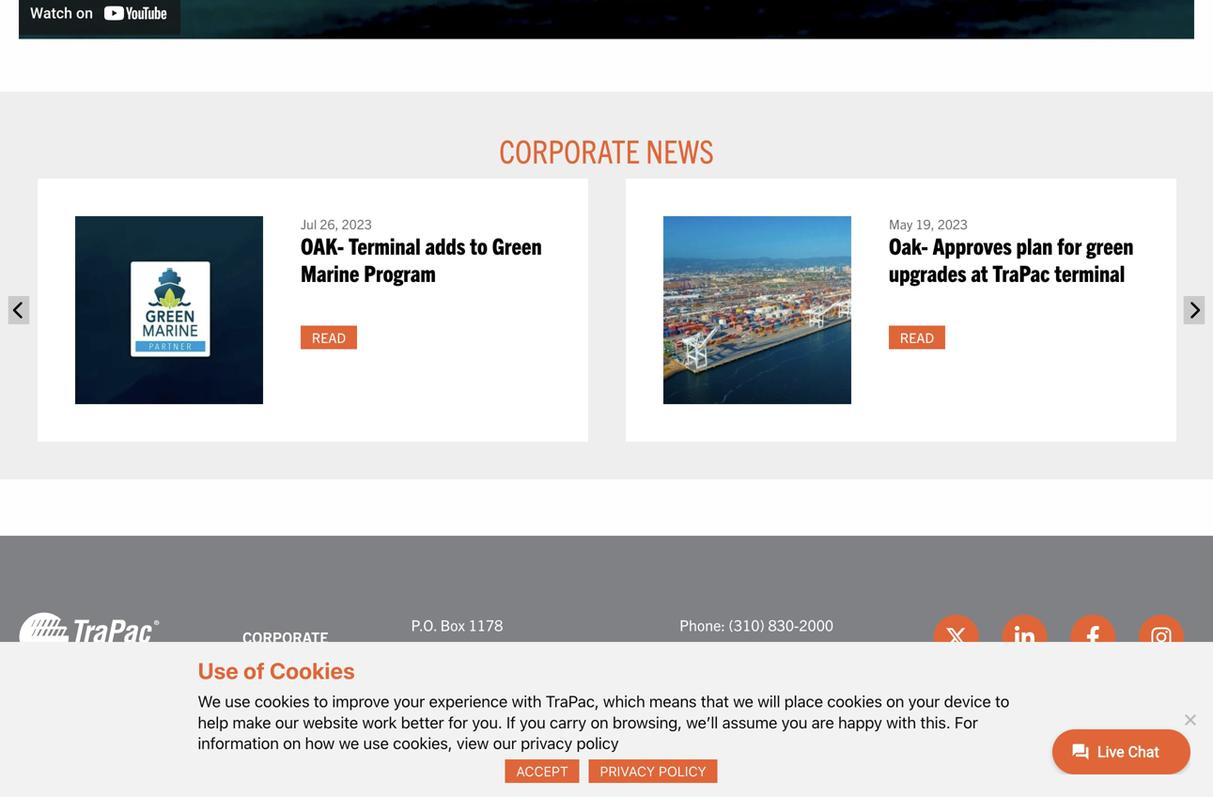 Task type: vqa. For each thing, say whether or not it's contained in the screenshot.
Ron Triemstra Senior Vice President, Chief Financial Officer Los Angeles
no



Task type: describe. For each thing, give the bounding box(es) containing it.
may 19, 2023 oak- approves plan for green upgrades at trapac terminal
[[889, 215, 1134, 287]]

read for oak- terminal adds to green marine program
[[312, 328, 346, 346]]

0 vertical spatial with
[[512, 692, 542, 711]]

will
[[758, 692, 781, 711]]

2000
[[799, 616, 834, 634]]

2 horizontal spatial to
[[996, 692, 1010, 711]]

how
[[305, 734, 335, 752]]

p.o.
[[411, 616, 437, 634]]

privacy
[[600, 763, 655, 779]]

are
[[812, 713, 835, 732]]

toll-
[[680, 640, 707, 658]]

3-
[[783, 640, 796, 658]]

(877)
[[744, 640, 780, 658]]

accept
[[516, 763, 569, 779]]

1 horizontal spatial 1178
[[563, 640, 597, 658]]

work
[[362, 713, 397, 732]]

phone: (310) 830-2000 toll-free: (877) 3-trapac
[[680, 616, 841, 658]]

oak-
[[889, 231, 929, 260]]

(310)
[[729, 616, 765, 634]]

1 your from the left
[[394, 692, 425, 711]]

may
[[889, 215, 913, 232]]

of
[[243, 658, 265, 684]]

trapac inside phone: (310) 830-2000 toll-free: (877) 3-trapac
[[796, 640, 841, 658]]

we
[[198, 692, 221, 711]]

program
[[364, 258, 436, 287]]

if
[[507, 713, 516, 732]]

privacy policy link
[[589, 760, 718, 783]]

cookies
[[270, 658, 355, 684]]

0 horizontal spatial on
[[283, 734, 301, 752]]

1 vertical spatial use
[[363, 734, 389, 752]]

device
[[945, 692, 992, 711]]

that
[[701, 692, 729, 711]]

which
[[603, 692, 646, 711]]

2 horizontal spatial on
[[887, 692, 905, 711]]

read for oak- approves plan for green upgrades at trapac terminal
[[900, 328, 935, 346]]

cookies,
[[393, 734, 453, 752]]

for
[[955, 713, 979, 732]]

wilmington,
[[411, 640, 489, 658]]

p.o. box 1178 wilmington, ca 90748-1178
[[411, 616, 597, 658]]

improve
[[332, 692, 390, 711]]

trapac,
[[546, 692, 599, 711]]

phone:
[[680, 616, 726, 634]]

trapac
[[460, 759, 508, 776]]

you.
[[472, 713, 503, 732]]

terminal
[[349, 231, 421, 260]]

to for adds
[[470, 231, 488, 260]]

help
[[198, 713, 229, 732]]

website
[[303, 713, 358, 732]]

19,
[[916, 215, 935, 232]]

jul 26, 2023 oak- terminal adds to green marine program
[[301, 215, 542, 287]]

jul
[[301, 215, 317, 232]]

2 cookies from the left
[[828, 692, 883, 711]]

carry
[[550, 713, 587, 732]]

approves
[[933, 231, 1012, 260]]

830-
[[769, 616, 799, 634]]

corporate for corporate news
[[499, 130, 640, 170]]

happy
[[839, 713, 883, 732]]

2 you from the left
[[782, 713, 808, 732]]

0 horizontal spatial our
[[275, 713, 299, 732]]

read link for oak- terminal adds to green marine program
[[301, 326, 357, 349]]

1 vertical spatial on
[[591, 713, 609, 732]]

adds
[[425, 231, 466, 260]]

llc
[[511, 759, 533, 776]]

make
[[233, 713, 271, 732]]

for inside may 19, 2023 oak- approves plan for green upgrades at trapac terminal
[[1058, 231, 1082, 260]]

footer containing p.o. box 1178
[[0, 536, 1214, 797]]

reserved.
[[390, 759, 457, 776]]



Task type: locate. For each thing, give the bounding box(es) containing it.
our right the make
[[275, 713, 299, 732]]

1 read from the left
[[312, 328, 346, 346]]

1178
[[469, 616, 503, 634], [563, 640, 597, 658]]

policy
[[577, 734, 619, 752]]

cookies up happy at the bottom right of page
[[828, 692, 883, 711]]

0 horizontal spatial trapac
[[796, 640, 841, 658]]

corporate for corporate
[[243, 628, 329, 646]]

1 vertical spatial for
[[448, 713, 468, 732]]

corporate news
[[499, 130, 714, 170]]

0 vertical spatial we
[[734, 692, 754, 711]]

2 vertical spatial on
[[283, 734, 301, 752]]

to for cookies
[[314, 692, 328, 711]]

2 read from the left
[[900, 328, 935, 346]]

1 you from the left
[[520, 713, 546, 732]]

0 horizontal spatial use
[[225, 692, 251, 711]]

your up better
[[394, 692, 425, 711]]

means
[[650, 692, 697, 711]]

trapac down 2000
[[796, 640, 841, 658]]

1 horizontal spatial with
[[887, 713, 917, 732]]

security
[[678, 759, 738, 776]]

cookies
[[255, 692, 310, 711], [828, 692, 883, 711]]

corporate news main content
[[0, 0, 1214, 479]]

rights
[[342, 759, 387, 776]]

with
[[512, 692, 542, 711], [887, 713, 917, 732]]

cookies up the make
[[255, 692, 310, 711]]

1 cookies from the left
[[255, 692, 310, 711]]

for
[[1058, 231, 1082, 260], [448, 713, 468, 732]]

your
[[394, 692, 425, 711], [909, 692, 940, 711]]

terminal
[[1055, 258, 1126, 287]]

1 horizontal spatial cookies
[[828, 692, 883, 711]]

1 vertical spatial 1178
[[563, 640, 597, 658]]

news
[[646, 130, 714, 170]]

read link
[[301, 326, 357, 349], [889, 326, 946, 349]]

trapac
[[993, 258, 1050, 287], [796, 640, 841, 658]]

0 horizontal spatial to
[[314, 692, 328, 711]]

1 horizontal spatial read
[[900, 328, 935, 346]]

1 horizontal spatial on
[[591, 713, 609, 732]]

2023
[[342, 215, 372, 232], [938, 215, 968, 232], [550, 759, 580, 776]]

1 horizontal spatial to
[[470, 231, 488, 260]]

1 vertical spatial trapac
[[796, 640, 841, 658]]

1 horizontal spatial our
[[493, 734, 517, 752]]

we'll
[[686, 713, 718, 732]]

0 horizontal spatial 2023
[[342, 215, 372, 232]]

1 horizontal spatial for
[[1058, 231, 1082, 260]]

2023 inside jul 26, 2023 oak- terminal adds to green marine program
[[342, 215, 372, 232]]

view
[[457, 734, 489, 752]]

for inside 'use of cookies we use cookies to improve your experience with trapac, which means that we will place cookies on your device to help make our website work better for you. if you carry on browsing, we'll assume you are happy with this. for information on how we use cookies, view our privacy policy'
[[448, 713, 468, 732]]

0 horizontal spatial corporate
[[243, 628, 329, 646]]

green
[[1087, 231, 1134, 260]]

to right the adds
[[470, 231, 488, 260]]

to up website
[[314, 692, 328, 711]]

privacy
[[521, 734, 573, 752]]

you
[[520, 713, 546, 732], [782, 713, 808, 732]]

all rights reserved. trapac llc © 2023
[[317, 759, 580, 776]]

for down experience
[[448, 713, 468, 732]]

this.
[[921, 713, 951, 732]]

©
[[536, 759, 547, 776]]

0 vertical spatial on
[[887, 692, 905, 711]]

we up assume
[[734, 692, 754, 711]]

1 vertical spatial we
[[339, 734, 359, 752]]

2023 for terminal
[[342, 215, 372, 232]]

solid image
[[8, 296, 29, 324]]

2 your from the left
[[909, 692, 940, 711]]

to inside jul 26, 2023 oak- terminal adds to green marine program
[[470, 231, 488, 260]]

safety & security
[[617, 759, 738, 776]]

1 horizontal spatial 2023
[[550, 759, 580, 776]]

&
[[666, 759, 675, 776]]

1 horizontal spatial we
[[734, 692, 754, 711]]

0 vertical spatial 1178
[[469, 616, 503, 634]]

corporate
[[499, 130, 640, 170], [243, 628, 329, 646]]

trapac right at
[[993, 258, 1050, 287]]

assume
[[723, 713, 778, 732]]

read down marine
[[312, 328, 346, 346]]

0 horizontal spatial 1178
[[469, 616, 503, 634]]

1 horizontal spatial trapac
[[993, 258, 1050, 287]]

place
[[785, 692, 824, 711]]

use
[[225, 692, 251, 711], [363, 734, 389, 752]]

better
[[401, 713, 444, 732]]

1 horizontal spatial corporate
[[499, 130, 640, 170]]

corporate inside footer
[[243, 628, 329, 646]]

policy
[[659, 763, 707, 779]]

at
[[972, 258, 989, 287]]

we
[[734, 692, 754, 711], [339, 734, 359, 752]]

on
[[887, 692, 905, 711], [591, 713, 609, 732], [283, 734, 301, 752]]

1 horizontal spatial your
[[909, 692, 940, 711]]

trapac inside may 19, 2023 oak- approves plan for green upgrades at trapac terminal
[[993, 258, 1050, 287]]

0 horizontal spatial we
[[339, 734, 359, 752]]

read down upgrades
[[900, 328, 935, 346]]

to
[[470, 231, 488, 260], [314, 692, 328, 711], [996, 692, 1010, 711]]

accept link
[[505, 760, 580, 783]]

90748-
[[514, 640, 563, 658]]

0 vertical spatial trapac
[[993, 258, 1050, 287]]

privacy policy
[[600, 763, 707, 779]]

with left this.
[[887, 713, 917, 732]]

0 horizontal spatial you
[[520, 713, 546, 732]]

upgrades
[[889, 258, 967, 287]]

0 vertical spatial corporate
[[499, 130, 640, 170]]

on up policy
[[591, 713, 609, 732]]

green
[[492, 231, 542, 260]]

1 horizontal spatial read link
[[889, 326, 946, 349]]

experience
[[429, 692, 508, 711]]

1178 up trapac, at left bottom
[[563, 640, 597, 658]]

2023 for approves
[[938, 215, 968, 232]]

0 vertical spatial use
[[225, 692, 251, 711]]

0 horizontal spatial cookies
[[255, 692, 310, 711]]

our
[[275, 713, 299, 732], [493, 734, 517, 752]]

we down website
[[339, 734, 359, 752]]

all
[[317, 759, 339, 776]]

read link for oak- approves plan for green upgrades at trapac terminal
[[889, 326, 946, 349]]

for right "plan"
[[1058, 231, 1082, 260]]

1 vertical spatial corporate
[[243, 628, 329, 646]]

solid image
[[1184, 296, 1206, 324]]

2023 inside may 19, 2023 oak- approves plan for green upgrades at trapac terminal
[[938, 215, 968, 232]]

use
[[198, 658, 239, 684]]

1 read link from the left
[[301, 326, 357, 349]]

1 horizontal spatial use
[[363, 734, 389, 752]]

corporate inside main content
[[499, 130, 640, 170]]

1 horizontal spatial you
[[782, 713, 808, 732]]

0 horizontal spatial for
[[448, 713, 468, 732]]

marine
[[301, 258, 359, 287]]

0 horizontal spatial your
[[394, 692, 425, 711]]

safety & security link
[[617, 759, 738, 776]]

to right device
[[996, 692, 1010, 711]]

you down place
[[782, 713, 808, 732]]

0 horizontal spatial read
[[312, 328, 346, 346]]

corporate image
[[19, 611, 160, 664]]

use down work
[[363, 734, 389, 752]]

safety
[[617, 759, 663, 776]]

with up if
[[512, 692, 542, 711]]

on left how
[[283, 734, 301, 752]]

read link down upgrades
[[889, 326, 946, 349]]

read link down marine
[[301, 326, 357, 349]]

you right if
[[520, 713, 546, 732]]

use up the make
[[225, 692, 251, 711]]

browsing,
[[613, 713, 682, 732]]

no image
[[1181, 710, 1200, 729]]

our down if
[[493, 734, 517, 752]]

2023 right ©
[[550, 759, 580, 776]]

on left device
[[887, 692, 905, 711]]

2023 right 19,
[[938, 215, 968, 232]]

1 vertical spatial our
[[493, 734, 517, 752]]

free:
[[707, 640, 740, 658]]

26,
[[320, 215, 339, 232]]

2 read link from the left
[[889, 326, 946, 349]]

information
[[198, 734, 279, 752]]

0 horizontal spatial with
[[512, 692, 542, 711]]

plan
[[1017, 231, 1053, 260]]

oak-
[[301, 231, 344, 260]]

1178 up ca
[[469, 616, 503, 634]]

2 horizontal spatial 2023
[[938, 215, 968, 232]]

your up this.
[[909, 692, 940, 711]]

read
[[312, 328, 346, 346], [900, 328, 935, 346]]

ca
[[492, 640, 511, 658]]

use of cookies we use cookies to improve your experience with trapac, which means that we will place cookies on your device to help make our website work better for you. if you carry on browsing, we'll assume you are happy with this. for information on how we use cookies, view our privacy policy
[[198, 658, 1010, 752]]

0 horizontal spatial read link
[[301, 326, 357, 349]]

0 vertical spatial for
[[1058, 231, 1082, 260]]

1 vertical spatial with
[[887, 713, 917, 732]]

box
[[441, 616, 465, 634]]

footer
[[0, 536, 1214, 797]]

0 vertical spatial our
[[275, 713, 299, 732]]

2023 right 26,
[[342, 215, 372, 232]]



